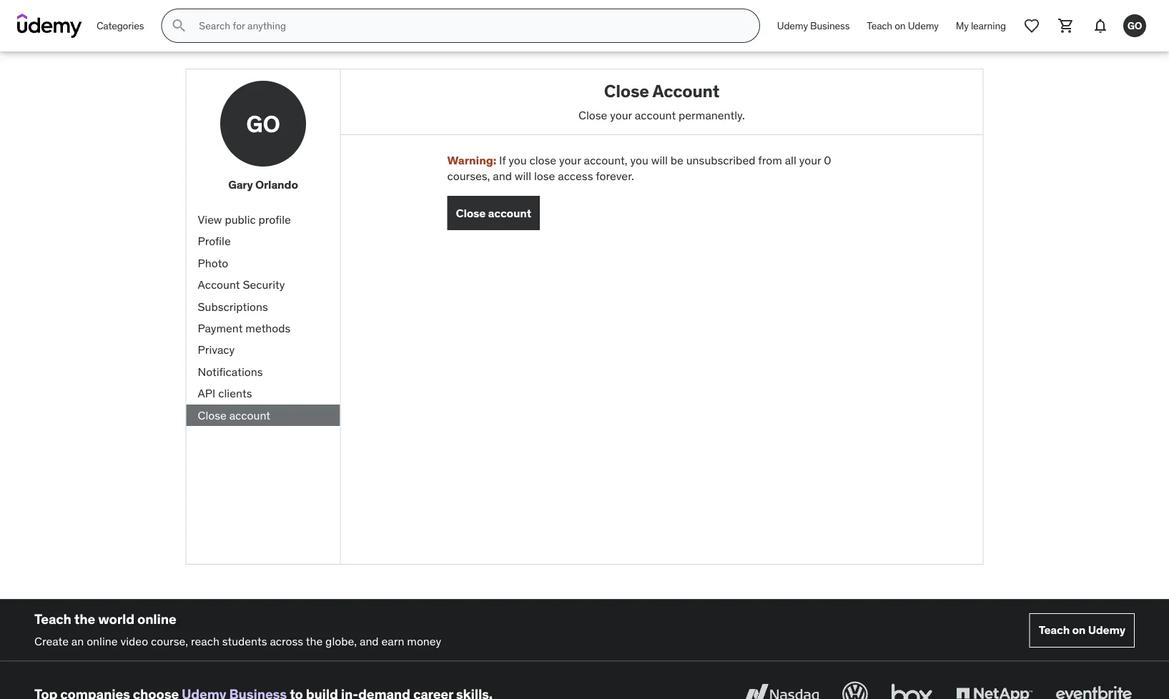 Task type: describe. For each thing, give the bounding box(es) containing it.
courses,
[[448, 169, 490, 184]]

subscriptions link
[[186, 296, 340, 318]]

1 vertical spatial on
[[1073, 623, 1086, 638]]

view public profile profile photo account security subscriptions payment methods privacy notifications api clients close account
[[198, 212, 291, 423]]

Search for anything text field
[[196, 14, 743, 38]]

close account
[[456, 206, 531, 220]]

1 vertical spatial will
[[515, 169, 532, 184]]

close account button
[[448, 196, 540, 230]]

0 vertical spatial online
[[137, 611, 176, 628]]

profile
[[198, 234, 231, 249]]

forever.
[[596, 169, 634, 184]]

an
[[71, 634, 84, 649]]

2 horizontal spatial your
[[800, 153, 822, 168]]

0 vertical spatial teach on udemy link
[[859, 9, 948, 43]]

subscriptions
[[198, 299, 268, 314]]

api clients link
[[186, 383, 340, 405]]

1 horizontal spatial teach on udemy
[[1039, 623, 1126, 638]]

my learning link
[[948, 9, 1015, 43]]

public
[[225, 212, 256, 227]]

2 you from the left
[[631, 153, 649, 168]]

0
[[824, 153, 832, 168]]

and for your
[[493, 169, 512, 184]]

nasdaq image
[[740, 679, 823, 700]]

photo
[[198, 256, 228, 270]]

close
[[530, 153, 557, 168]]

1 horizontal spatial teach on udemy link
[[1030, 614, 1135, 648]]

students
[[222, 634, 267, 649]]

teach inside "teach the world online create an online video course, reach students across the globe, and earn money"
[[34, 611, 71, 628]]

notifications link
[[186, 361, 340, 383]]

categories button
[[88, 9, 153, 43]]

your for you
[[559, 153, 581, 168]]

categories
[[97, 19, 144, 32]]

access
[[558, 169, 593, 184]]

account security link
[[186, 274, 340, 296]]

view
[[198, 212, 222, 227]]

privacy link
[[186, 340, 340, 361]]

1 you from the left
[[509, 153, 527, 168]]

world
[[98, 611, 134, 628]]

0 horizontal spatial teach on udemy
[[867, 19, 939, 32]]

1 vertical spatial go
[[246, 109, 280, 138]]

all
[[785, 153, 797, 168]]

profile link
[[186, 231, 340, 253]]

methods
[[246, 321, 291, 336]]

0 vertical spatial on
[[895, 19, 906, 32]]

account inside view public profile profile photo account security subscriptions payment methods privacy notifications api clients close account
[[198, 278, 240, 292]]

teach for rightmost teach on udemy link
[[1039, 623, 1070, 638]]

netapp image
[[954, 679, 1036, 700]]

business
[[811, 19, 850, 32]]

payment
[[198, 321, 243, 336]]

udemy business
[[778, 19, 850, 32]]

notifications image
[[1092, 17, 1110, 34]]

permanently.
[[679, 108, 745, 122]]

udemy business link
[[769, 9, 859, 43]]



Task type: locate. For each thing, give the bounding box(es) containing it.
1 vertical spatial and
[[360, 634, 379, 649]]

account
[[635, 108, 676, 122], [488, 206, 531, 220], [229, 408, 270, 423]]

1 horizontal spatial go
[[1128, 19, 1143, 32]]

0 horizontal spatial teach on udemy link
[[859, 9, 948, 43]]

go right notifications icon
[[1128, 19, 1143, 32]]

1 vertical spatial teach on udemy
[[1039, 623, 1126, 638]]

1 horizontal spatial on
[[1073, 623, 1086, 638]]

teach on udemy link up eventbrite "image"
[[1030, 614, 1135, 648]]

udemy up eventbrite "image"
[[1089, 623, 1126, 638]]

0 vertical spatial will
[[652, 153, 668, 168]]

0 vertical spatial go
[[1128, 19, 1143, 32]]

volkswagen image
[[840, 679, 871, 700]]

teach up eventbrite "image"
[[1039, 623, 1070, 638]]

your up "account,"
[[610, 108, 632, 122]]

and for online
[[360, 634, 379, 649]]

account down if
[[488, 206, 531, 220]]

box image
[[889, 679, 937, 700]]

1 vertical spatial teach on udemy link
[[1030, 614, 1135, 648]]

2 vertical spatial account
[[229, 408, 270, 423]]

and inside "teach the world online create an online video course, reach students across the globe, and earn money"
[[360, 634, 379, 649]]

clients
[[218, 386, 252, 401]]

shopping cart with 0 items image
[[1058, 17, 1075, 34]]

1 horizontal spatial account
[[653, 80, 720, 102]]

my
[[956, 19, 969, 32]]

will left lose
[[515, 169, 532, 184]]

account up permanently.
[[653, 80, 720, 102]]

security
[[243, 278, 285, 292]]

lose
[[534, 169, 555, 184]]

1 vertical spatial account
[[488, 206, 531, 220]]

payment methods link
[[186, 318, 340, 340]]

account down 'api clients' 'link'
[[229, 408, 270, 423]]

2 horizontal spatial teach
[[1039, 623, 1070, 638]]

the
[[74, 611, 95, 628], [306, 634, 323, 649]]

0 vertical spatial the
[[74, 611, 95, 628]]

udemy left my
[[908, 19, 939, 32]]

earn
[[382, 634, 405, 649]]

reach
[[191, 634, 220, 649]]

go
[[1128, 19, 1143, 32], [246, 109, 280, 138]]

from
[[759, 153, 783, 168]]

globe,
[[326, 634, 357, 649]]

account inside button
[[488, 206, 531, 220]]

0 horizontal spatial you
[[509, 153, 527, 168]]

teach on udemy link
[[859, 9, 948, 43], [1030, 614, 1135, 648]]

0 horizontal spatial on
[[895, 19, 906, 32]]

your inside "close account close your account permanently."
[[610, 108, 632, 122]]

unsubscribed
[[687, 153, 756, 168]]

account
[[653, 80, 720, 102], [198, 278, 240, 292]]

video
[[121, 634, 148, 649]]

orlando
[[255, 177, 298, 192]]

the up an
[[74, 611, 95, 628]]

your up access in the top of the page
[[559, 153, 581, 168]]

online up course,
[[137, 611, 176, 628]]

teach right business
[[867, 19, 893, 32]]

0 horizontal spatial account
[[198, 278, 240, 292]]

close inside button
[[456, 206, 486, 220]]

online
[[137, 611, 176, 628], [87, 634, 118, 649]]

1 vertical spatial account
[[198, 278, 240, 292]]

account,
[[584, 153, 628, 168]]

0 horizontal spatial online
[[87, 634, 118, 649]]

profile
[[259, 212, 291, 227]]

teach up create
[[34, 611, 71, 628]]

and down if
[[493, 169, 512, 184]]

teach the world online create an online video course, reach students across the globe, and earn money
[[34, 611, 442, 649]]

you right if
[[509, 153, 527, 168]]

account inside "close account close your account permanently."
[[635, 108, 676, 122]]

on
[[895, 19, 906, 32], [1073, 623, 1086, 638]]

you
[[509, 153, 527, 168], [631, 153, 649, 168]]

my learning
[[956, 19, 1007, 32]]

you up forever.
[[631, 153, 649, 168]]

if you close your account, you will be unsubscribed from all your 0 courses, and will lose access forever.
[[448, 153, 832, 184]]

and
[[493, 169, 512, 184], [360, 634, 379, 649]]

0 vertical spatial account
[[653, 80, 720, 102]]

2 horizontal spatial account
[[635, 108, 676, 122]]

go link
[[1118, 9, 1153, 43]]

2 horizontal spatial udemy
[[1089, 623, 1126, 638]]

0 horizontal spatial and
[[360, 634, 379, 649]]

0 vertical spatial teach on udemy
[[867, 19, 939, 32]]

1 horizontal spatial the
[[306, 634, 323, 649]]

will
[[652, 153, 668, 168], [515, 169, 532, 184]]

1 horizontal spatial you
[[631, 153, 649, 168]]

udemy
[[778, 19, 808, 32], [908, 19, 939, 32], [1089, 623, 1126, 638]]

0 horizontal spatial teach
[[34, 611, 71, 628]]

close account link
[[186, 405, 340, 427]]

on up eventbrite "image"
[[1073, 623, 1086, 638]]

gary orlando
[[228, 177, 298, 192]]

eventbrite image
[[1053, 679, 1135, 700]]

warning:
[[448, 153, 497, 168]]

will left be
[[652, 153, 668, 168]]

account up be
[[635, 108, 676, 122]]

close account close your account permanently.
[[579, 80, 745, 122]]

be
[[671, 153, 684, 168]]

wishlist image
[[1024, 17, 1041, 34]]

privacy
[[198, 343, 235, 357]]

0 vertical spatial and
[[493, 169, 512, 184]]

on left my
[[895, 19, 906, 32]]

teach on udemy link left my
[[859, 9, 948, 43]]

close inside view public profile profile photo account security subscriptions payment methods privacy notifications api clients close account
[[198, 408, 227, 423]]

0 horizontal spatial will
[[515, 169, 532, 184]]

view public profile link
[[186, 209, 340, 231]]

0 horizontal spatial the
[[74, 611, 95, 628]]

account down photo
[[198, 278, 240, 292]]

0 horizontal spatial account
[[229, 408, 270, 423]]

teach on udemy left my
[[867, 19, 939, 32]]

photo link
[[186, 253, 340, 274]]

teach on udemy up eventbrite "image"
[[1039, 623, 1126, 638]]

gary
[[228, 177, 253, 192]]

learning
[[971, 19, 1007, 32]]

close
[[604, 80, 649, 102], [579, 108, 608, 122], [456, 206, 486, 220], [198, 408, 227, 423]]

udemy image
[[17, 14, 82, 38]]

account inside "close account close your account permanently."
[[653, 80, 720, 102]]

and left earn
[[360, 634, 379, 649]]

go up gary orlando
[[246, 109, 280, 138]]

0 vertical spatial account
[[635, 108, 676, 122]]

your
[[610, 108, 632, 122], [559, 153, 581, 168], [800, 153, 822, 168]]

the left globe, in the left of the page
[[306, 634, 323, 649]]

api
[[198, 386, 216, 401]]

1 horizontal spatial teach
[[867, 19, 893, 32]]

0 horizontal spatial go
[[246, 109, 280, 138]]

if
[[499, 153, 506, 168]]

across
[[270, 634, 303, 649]]

1 vertical spatial online
[[87, 634, 118, 649]]

money
[[407, 634, 442, 649]]

1 horizontal spatial and
[[493, 169, 512, 184]]

create
[[34, 634, 69, 649]]

account inside view public profile profile photo account security subscriptions payment methods privacy notifications api clients close account
[[229, 408, 270, 423]]

1 vertical spatial the
[[306, 634, 323, 649]]

udemy left business
[[778, 19, 808, 32]]

course,
[[151, 634, 188, 649]]

1 horizontal spatial account
[[488, 206, 531, 220]]

online right an
[[87, 634, 118, 649]]

1 horizontal spatial your
[[610, 108, 632, 122]]

1 horizontal spatial will
[[652, 153, 668, 168]]

and inside if you close your account, you will be unsubscribed from all your 0 courses, and will lose access forever.
[[493, 169, 512, 184]]

0 horizontal spatial udemy
[[778, 19, 808, 32]]

submit search image
[[171, 17, 188, 34]]

1 horizontal spatial online
[[137, 611, 176, 628]]

0 horizontal spatial your
[[559, 153, 581, 168]]

teach
[[867, 19, 893, 32], [34, 611, 71, 628], [1039, 623, 1070, 638]]

notifications
[[198, 365, 263, 379]]

teach on udemy
[[867, 19, 939, 32], [1039, 623, 1126, 638]]

your left the 0
[[800, 153, 822, 168]]

teach for teach on udemy link to the top
[[867, 19, 893, 32]]

1 horizontal spatial udemy
[[908, 19, 939, 32]]

your for account
[[610, 108, 632, 122]]



Task type: vqa. For each thing, say whether or not it's contained in the screenshot.
Backbonejs
no



